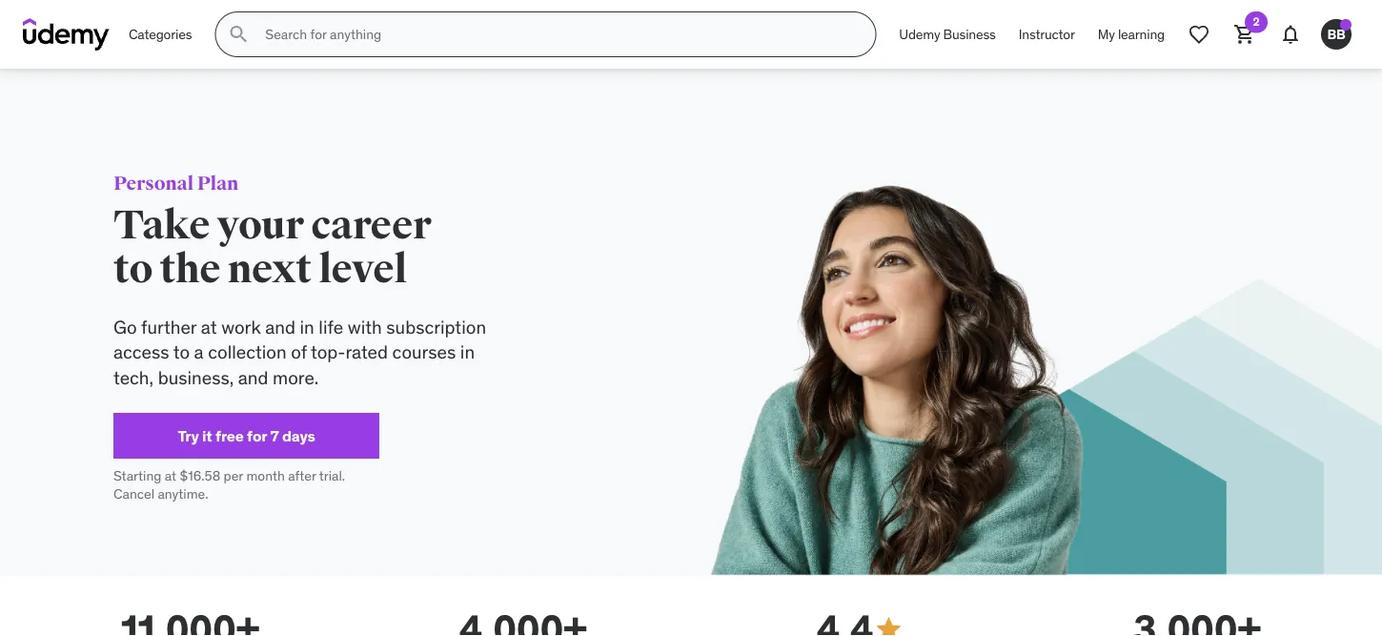 Task type: describe. For each thing, give the bounding box(es) containing it.
1 horizontal spatial in
[[460, 340, 475, 363]]

to inside personal plan take your career to the next level
[[113, 244, 153, 294]]

categories button
[[117, 11, 203, 57]]

next
[[228, 244, 312, 294]]

trial.
[[319, 467, 345, 484]]

a
[[194, 340, 204, 363]]

it
[[202, 426, 212, 445]]

udemy image
[[23, 18, 110, 51]]

free
[[216, 426, 244, 445]]

0 vertical spatial in
[[300, 315, 314, 338]]

to inside go further at work and in life with subscription access to a collection of top-rated courses in tech, business, and more.
[[173, 340, 190, 363]]

rated
[[346, 340, 388, 363]]

month
[[246, 467, 285, 484]]

my learning
[[1098, 25, 1165, 43]]

at inside starting at $16.58 per month after trial. cancel anytime.
[[165, 467, 177, 484]]

personal plan take your career to the next level
[[113, 172, 432, 294]]

after
[[288, 467, 316, 484]]

at inside go further at work and in life with subscription access to a collection of top-rated courses in tech, business, and more.
[[201, 315, 217, 338]]

bb link
[[1314, 11, 1360, 57]]

udemy business link
[[888, 11, 1008, 57]]

1 vertical spatial and
[[238, 366, 268, 389]]

subscription
[[387, 315, 486, 338]]

try
[[178, 426, 199, 445]]

my learning link
[[1087, 11, 1177, 57]]

work
[[221, 315, 261, 338]]

bb
[[1328, 25, 1346, 43]]

starting at $16.58 per month after trial. cancel anytime.
[[113, 467, 345, 503]]

cancel
[[113, 486, 155, 503]]

tech,
[[113, 366, 154, 389]]

submit search image
[[227, 23, 250, 46]]

wishlist image
[[1188, 23, 1211, 46]]

instructor link
[[1008, 11, 1087, 57]]

further
[[141, 315, 197, 338]]

7
[[270, 426, 279, 445]]

my
[[1098, 25, 1116, 43]]

career
[[311, 201, 432, 250]]

categories
[[129, 25, 192, 43]]

with
[[348, 315, 382, 338]]

anytime.
[[158, 486, 209, 503]]

business
[[944, 25, 996, 43]]

for
[[247, 426, 267, 445]]

$16.58
[[180, 467, 220, 484]]

of
[[291, 340, 307, 363]]

learning
[[1119, 25, 1165, 43]]



Task type: vqa. For each thing, say whether or not it's contained in the screenshot.
found
no



Task type: locate. For each thing, give the bounding box(es) containing it.
1 horizontal spatial at
[[201, 315, 217, 338]]

2 link
[[1223, 11, 1268, 57]]

days
[[282, 426, 315, 445]]

the
[[160, 244, 221, 294]]

in down subscription
[[460, 340, 475, 363]]

at up a
[[201, 315, 217, 338]]

starting
[[113, 467, 162, 484]]

at up the anytime. at the left
[[165, 467, 177, 484]]

to left a
[[173, 340, 190, 363]]

personal
[[113, 172, 194, 195]]

life
[[319, 315, 344, 338]]

try it free for 7 days
[[178, 426, 315, 445]]

try it free for 7 days link
[[113, 413, 380, 459]]

instructor
[[1019, 25, 1076, 43]]

access
[[113, 340, 169, 363]]

collection
[[208, 340, 287, 363]]

take
[[113, 201, 210, 250]]

in
[[300, 315, 314, 338], [460, 340, 475, 363]]

and down collection
[[238, 366, 268, 389]]

1 vertical spatial to
[[173, 340, 190, 363]]

business,
[[158, 366, 234, 389]]

0 horizontal spatial at
[[165, 467, 177, 484]]

Search for anything text field
[[262, 18, 853, 51]]

top-
[[311, 340, 346, 363]]

courses
[[393, 340, 456, 363]]

and up of
[[265, 315, 296, 338]]

to left "the"
[[113, 244, 153, 294]]

you have alerts image
[[1341, 19, 1352, 31]]

at
[[201, 315, 217, 338], [165, 467, 177, 484]]

shopping cart with 2 items image
[[1234, 23, 1257, 46]]

0 vertical spatial at
[[201, 315, 217, 338]]

1 vertical spatial at
[[165, 467, 177, 484]]

more.
[[273, 366, 319, 389]]

per
[[224, 467, 243, 484]]

in left life
[[300, 315, 314, 338]]

notifications image
[[1280, 23, 1303, 46]]

udemy
[[900, 25, 941, 43]]

0 vertical spatial and
[[265, 315, 296, 338]]

plan
[[197, 172, 239, 195]]

go
[[113, 315, 137, 338]]

2
[[1254, 14, 1260, 29]]

udemy business
[[900, 25, 996, 43]]

1 horizontal spatial to
[[173, 340, 190, 363]]

level
[[319, 244, 407, 294]]

your
[[217, 201, 304, 250]]

1 vertical spatial in
[[460, 340, 475, 363]]

to
[[113, 244, 153, 294], [173, 340, 190, 363]]

0 horizontal spatial in
[[300, 315, 314, 338]]

and
[[265, 315, 296, 338], [238, 366, 268, 389]]

0 vertical spatial to
[[113, 244, 153, 294]]

go further at work and in life with subscription access to a collection of top-rated courses in tech, business, and more.
[[113, 315, 486, 389]]

0 horizontal spatial to
[[113, 244, 153, 294]]



